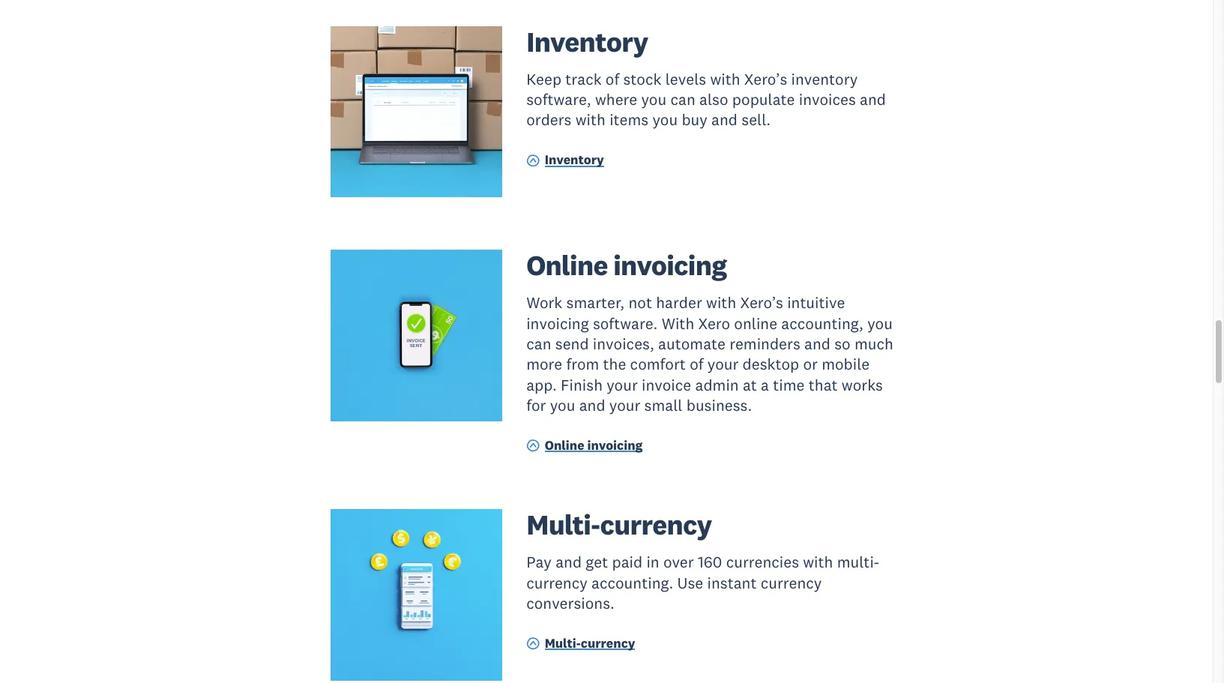 Task type: locate. For each thing, give the bounding box(es) containing it.
1 vertical spatial multi-
[[545, 635, 581, 651]]

online invoicing
[[526, 248, 727, 283], [545, 437, 643, 453]]

where
[[595, 89, 637, 110]]

of
[[606, 69, 619, 89], [690, 354, 704, 374]]

1 vertical spatial inventory
[[545, 152, 604, 168]]

currency inside button
[[581, 635, 635, 651]]

online down for
[[545, 437, 584, 453]]

online invoicing down the finish
[[545, 437, 643, 453]]

invoicing inside button
[[587, 437, 643, 453]]

multi- down conversions.
[[545, 635, 581, 651]]

currency up conversions.
[[526, 572, 588, 593]]

populate
[[732, 89, 795, 110]]

with
[[710, 69, 740, 89], [576, 110, 606, 130], [706, 293, 736, 313], [803, 552, 833, 572]]

small
[[645, 395, 683, 415]]

inventory button
[[526, 151, 604, 172]]

from
[[566, 354, 599, 374]]

2 vertical spatial invoicing
[[587, 437, 643, 453]]

multi-
[[526, 507, 600, 542], [545, 635, 581, 651]]

get
[[586, 552, 608, 572]]

xero's up online
[[740, 293, 783, 313]]

stock
[[623, 69, 662, 89]]

0 vertical spatial xero's
[[744, 69, 787, 89]]

multi-currency up paid at bottom
[[526, 507, 712, 542]]

xero's up "populate"
[[744, 69, 787, 89]]

0 vertical spatial multi-currency
[[526, 507, 712, 542]]

of down automate
[[690, 354, 704, 374]]

1 vertical spatial online invoicing
[[545, 437, 643, 453]]

invoicing down work
[[526, 313, 589, 333]]

1 vertical spatial xero's
[[740, 293, 783, 313]]

with left 'multi-'
[[803, 552, 833, 572]]

pay
[[526, 552, 552, 572]]

reminders
[[730, 334, 801, 354]]

at
[[743, 375, 757, 395]]

you up the much
[[868, 313, 893, 333]]

multi-currency down conversions.
[[545, 635, 635, 651]]

of inside 'work smarter, not harder with xero's intuitive invoicing software. with xero online accounting, you can send invoices, automate reminders and so much more from the comfort of your desktop or mobile app. finish your invoice admin at a time that works for you and your small business.'
[[690, 354, 704, 374]]

0 vertical spatial multi-
[[526, 507, 600, 542]]

inventory up track
[[526, 24, 648, 59]]

online up work
[[526, 248, 608, 283]]

with up xero at top right
[[706, 293, 736, 313]]

and right invoices
[[860, 89, 886, 110]]

software.
[[593, 313, 658, 333]]

not
[[629, 293, 652, 313]]

can inside 'work smarter, not harder with xero's intuitive invoicing software. with xero online accounting, you can send invoices, automate reminders and so much more from the comfort of your desktop or mobile app. finish your invoice admin at a time that works for you and your small business.'
[[526, 334, 552, 354]]

1 vertical spatial can
[[526, 334, 552, 354]]

conversions.
[[526, 593, 615, 613]]

and left get
[[556, 552, 582, 572]]

keep
[[526, 69, 562, 89]]

with
[[662, 313, 694, 333]]

1 horizontal spatial can
[[671, 89, 696, 110]]

intuitive
[[787, 293, 845, 313]]

inventory
[[526, 24, 648, 59], [545, 152, 604, 168]]

multi- up 'pay'
[[526, 507, 600, 542]]

can inside keep track of stock levels with xero's inventory software, where you can also populate invoices and orders with items you buy and sell.
[[671, 89, 696, 110]]

and down accounting, on the top right of page
[[805, 334, 831, 354]]

software,
[[526, 89, 591, 110]]

0 vertical spatial online invoicing
[[526, 248, 727, 283]]

your left the small
[[609, 395, 641, 415]]

1 horizontal spatial of
[[690, 354, 704, 374]]

xero's
[[744, 69, 787, 89], [740, 293, 783, 313]]

over
[[663, 552, 694, 572]]

1 vertical spatial invoicing
[[526, 313, 589, 333]]

invoice
[[642, 375, 691, 395]]

can down levels
[[671, 89, 696, 110]]

your down 'the'
[[607, 375, 638, 395]]

invoicing up harder
[[613, 248, 727, 283]]

multi- inside multi-currency button
[[545, 635, 581, 651]]

work smarter, not harder with xero's intuitive invoicing software. with xero online accounting, you can send invoices, automate reminders and so much more from the comfort of your desktop or mobile app. finish your invoice admin at a time that works for you and your small business.
[[526, 293, 894, 415]]

invoicing inside 'work smarter, not harder with xero's intuitive invoicing software. with xero online accounting, you can send invoices, automate reminders and so much more from the comfort of your desktop or mobile app. finish your invoice admin at a time that works for you and your small business.'
[[526, 313, 589, 333]]

invoicing
[[613, 248, 727, 283], [526, 313, 589, 333], [587, 437, 643, 453]]

currency
[[600, 507, 712, 542], [526, 572, 588, 593], [761, 572, 822, 593], [581, 635, 635, 651]]

with down the where
[[576, 110, 606, 130]]

1 vertical spatial multi-currency
[[545, 635, 635, 651]]

of up the where
[[606, 69, 619, 89]]

xero's inside keep track of stock levels with xero's inventory software, where you can also populate invoices and orders with items you buy and sell.
[[744, 69, 787, 89]]

1 vertical spatial of
[[690, 354, 704, 374]]

pay and get paid in over 160 currencies with multi- currency accounting. use instant currency conversions.
[[526, 552, 880, 613]]

works
[[842, 375, 883, 395]]

0 horizontal spatial of
[[606, 69, 619, 89]]

1 vertical spatial online
[[545, 437, 584, 453]]

0 vertical spatial invoicing
[[613, 248, 727, 283]]

0 vertical spatial of
[[606, 69, 619, 89]]

desktop
[[743, 354, 799, 374]]

currencies
[[726, 552, 799, 572]]

in
[[647, 552, 660, 572]]

harder
[[656, 293, 702, 313]]

invoicing down the finish
[[587, 437, 643, 453]]

business.
[[687, 395, 752, 415]]

online invoicing up not
[[526, 248, 727, 283]]

can up 'more'
[[526, 334, 552, 354]]

finish
[[561, 375, 603, 395]]

multi-currency inside button
[[545, 635, 635, 651]]

xero's inside 'work smarter, not harder with xero's intuitive invoicing software. with xero online accounting, you can send invoices, automate reminders and so much more from the comfort of your desktop or mobile app. finish your invoice admin at a time that works for you and your small business.'
[[740, 293, 783, 313]]

accounting,
[[782, 313, 864, 333]]

and
[[860, 89, 886, 110], [712, 110, 738, 130], [805, 334, 831, 354], [579, 395, 605, 415], [556, 552, 582, 572]]

invoices
[[799, 89, 856, 110]]

inventory down orders
[[545, 152, 604, 168]]

currency down conversions.
[[581, 635, 635, 651]]

xero
[[698, 313, 730, 333]]

online
[[734, 313, 778, 333]]

0 vertical spatial can
[[671, 89, 696, 110]]

your
[[708, 354, 739, 374], [607, 375, 638, 395], [609, 395, 641, 415]]

0 horizontal spatial can
[[526, 334, 552, 354]]

you
[[641, 89, 667, 110], [653, 110, 678, 130], [868, 313, 893, 333], [550, 395, 575, 415]]

comfort
[[630, 354, 686, 374]]

also
[[700, 89, 728, 110]]

invoices,
[[593, 334, 654, 354]]

0 vertical spatial inventory
[[526, 24, 648, 59]]

a
[[761, 375, 769, 395]]

multi-currency
[[526, 507, 712, 542], [545, 635, 635, 651]]

online
[[526, 248, 608, 283], [545, 437, 584, 453]]

can
[[671, 89, 696, 110], [526, 334, 552, 354]]



Task type: vqa. For each thing, say whether or not it's contained in the screenshot.
22th 2023
no



Task type: describe. For each thing, give the bounding box(es) containing it.
accounting.
[[592, 572, 674, 593]]

160
[[698, 552, 722, 572]]

online invoicing button
[[526, 436, 643, 457]]

sell.
[[742, 110, 771, 130]]

you down stock
[[641, 89, 667, 110]]

0 vertical spatial online
[[526, 248, 608, 283]]

or
[[803, 354, 818, 374]]

and inside pay and get paid in over 160 currencies with multi- currency accounting. use instant currency conversions.
[[556, 552, 582, 572]]

buy
[[682, 110, 708, 130]]

that
[[809, 375, 838, 395]]

automate
[[658, 334, 726, 354]]

orders
[[526, 110, 572, 130]]

with inside 'work smarter, not harder with xero's intuitive invoicing software. with xero online accounting, you can send invoices, automate reminders and so much more from the comfort of your desktop or mobile app. finish your invoice admin at a time that works for you and your small business.'
[[706, 293, 736, 313]]

more
[[526, 354, 562, 374]]

time
[[773, 375, 805, 395]]

levels
[[666, 69, 706, 89]]

send
[[555, 334, 589, 354]]

of inside keep track of stock levels with xero's inventory software, where you can also populate invoices and orders with items you buy and sell.
[[606, 69, 619, 89]]

use
[[677, 572, 703, 593]]

inventory inside button
[[545, 152, 604, 168]]

currency up in
[[600, 507, 712, 542]]

items
[[610, 110, 649, 130]]

currency down the currencies at the right bottom
[[761, 572, 822, 593]]

and down the finish
[[579, 395, 605, 415]]

with up also
[[710, 69, 740, 89]]

you left buy
[[653, 110, 678, 130]]

for
[[526, 395, 546, 415]]

you right for
[[550, 395, 575, 415]]

online invoicing inside button
[[545, 437, 643, 453]]

app.
[[526, 375, 557, 395]]

mobile
[[822, 354, 870, 374]]

and down also
[[712, 110, 738, 130]]

so
[[835, 334, 851, 354]]

the
[[603, 354, 626, 374]]

smarter,
[[566, 293, 625, 313]]

instant
[[707, 572, 757, 593]]

multi-
[[837, 552, 880, 572]]

admin
[[695, 375, 739, 395]]

online inside button
[[545, 437, 584, 453]]

inventory
[[791, 69, 858, 89]]

track
[[566, 69, 602, 89]]

keep track of stock levels with xero's inventory software, where you can also populate invoices and orders with items you buy and sell.
[[526, 69, 886, 130]]

multi-currency button
[[526, 634, 635, 655]]

paid
[[612, 552, 643, 572]]

with inside pay and get paid in over 160 currencies with multi- currency accounting. use instant currency conversions.
[[803, 552, 833, 572]]

work
[[526, 293, 563, 313]]

your up admin
[[708, 354, 739, 374]]

much
[[855, 334, 894, 354]]



